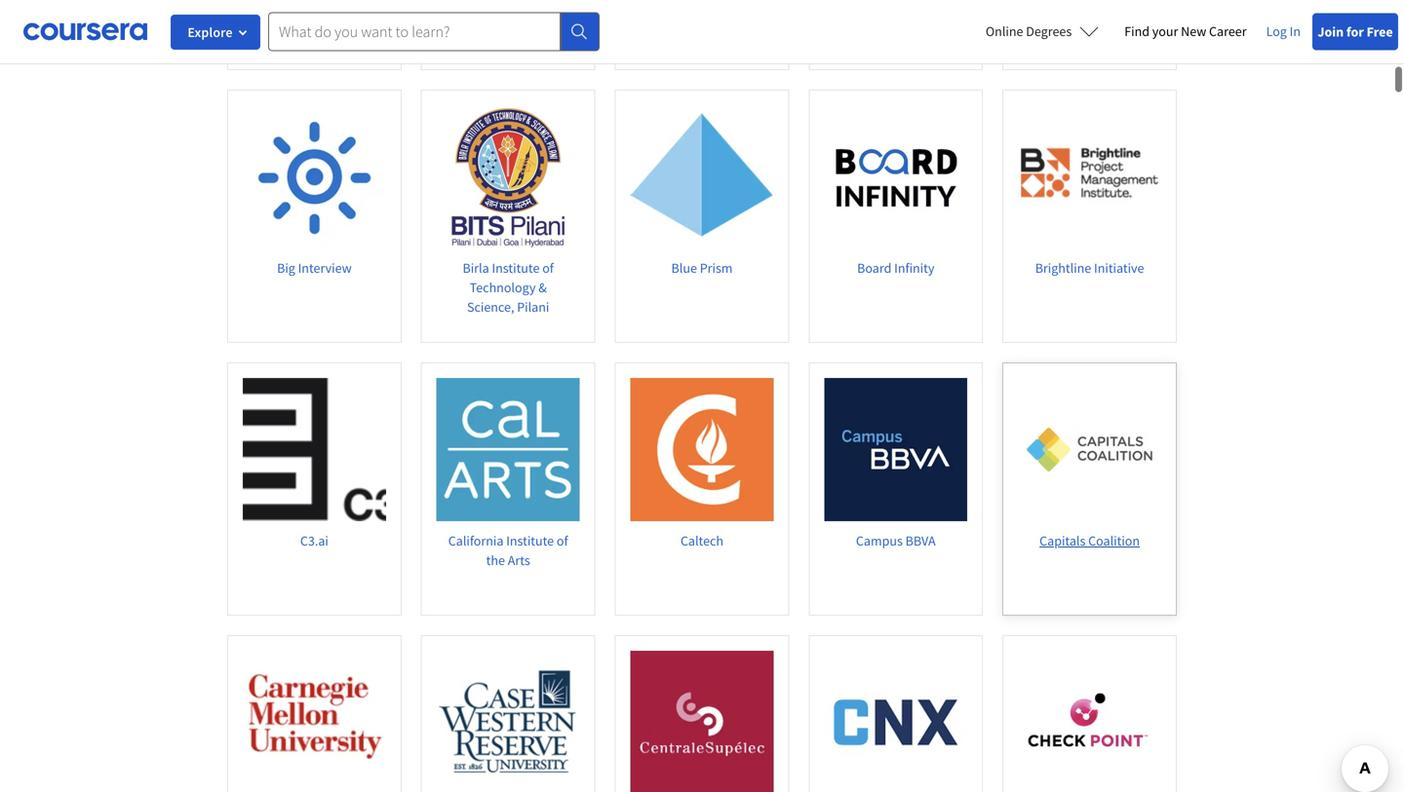 Task type: describe. For each thing, give the bounding box(es) containing it.
in
[[1290, 22, 1301, 40]]

caltech link
[[615, 363, 790, 616]]

birla institute of technology & science, pilani link
[[421, 90, 596, 343]]

free
[[1367, 23, 1393, 40]]

desarrollo
[[479, 25, 538, 43]]

new
[[1181, 22, 1207, 40]]

science,
[[467, 298, 514, 316]]

career
[[1210, 22, 1247, 40]]

find your new career link
[[1115, 20, 1257, 44]]

california
[[448, 532, 504, 550]]

online
[[986, 22, 1024, 40]]

birla
[[463, 259, 489, 277]]

pilani
[[517, 298, 549, 316]]

blue prism logo image
[[631, 105, 774, 249]]

blue prism link
[[615, 90, 790, 343]]

interview
[[298, 259, 352, 277]]

explore
[[188, 23, 233, 41]]

board infinity
[[858, 259, 935, 277]]

online degrees button
[[970, 10, 1115, 53]]

campus bbva
[[856, 532, 936, 550]]

carnegie mellon university logo image
[[243, 651, 386, 793]]

caltech
[[681, 532, 724, 550]]

birla institute of technology & science, pilani
[[463, 259, 554, 316]]

c3.ai
[[300, 532, 329, 550]]

log
[[1267, 22, 1287, 40]]

banco interamericano de desarrollo link
[[421, 0, 596, 70]]

join for free link
[[1313, 13, 1399, 50]]

of for birla institute of technology & science, pilani
[[542, 259, 554, 277]]

brightline
[[1036, 259, 1092, 277]]

capitals coalition
[[1040, 532, 1140, 550]]

online degrees
[[986, 22, 1072, 40]]

birla institute of technology & science, pilani logo image
[[437, 105, 580, 249]]

institute for arts
[[506, 532, 554, 550]]

caltech logo image
[[631, 378, 774, 522]]

log in
[[1267, 22, 1301, 40]]

board
[[858, 259, 892, 277]]

of for california institute of the arts
[[557, 532, 568, 550]]



Task type: locate. For each thing, give the bounding box(es) containing it.
the
[[486, 552, 505, 569]]

campus
[[856, 532, 903, 550]]

your
[[1153, 22, 1179, 40]]

blue prism
[[672, 259, 733, 277]]

interamericano
[[456, 6, 544, 23]]

big interview link
[[227, 90, 402, 343]]

brightline initiative link
[[1003, 90, 1177, 343]]

brightline initiative
[[1036, 259, 1145, 277]]

find your new career
[[1125, 22, 1247, 40]]

log in link
[[1257, 20, 1311, 43]]

coalition
[[1089, 532, 1140, 550]]

initiative
[[1094, 259, 1145, 277]]

blue
[[672, 259, 697, 277]]

big interview
[[277, 259, 352, 277]]

check point software technologies ltd. logo image
[[1018, 651, 1162, 793]]

c3.ai logo image
[[243, 378, 386, 522]]

capitals coalition link
[[1003, 363, 1177, 616]]

banco
[[490, 0, 526, 4]]

None search field
[[268, 12, 600, 51]]

campus bbva link
[[809, 363, 983, 616]]

board infinity  logo image
[[824, 105, 968, 249]]

of inside california institute of the arts
[[557, 532, 568, 550]]

degrees
[[1026, 22, 1072, 40]]

1 vertical spatial institute
[[506, 532, 554, 550]]

1 horizontal spatial of
[[557, 532, 568, 550]]

0 horizontal spatial of
[[542, 259, 554, 277]]

infinity
[[895, 259, 935, 277]]

of inside birla institute of technology & science, pilani
[[542, 259, 554, 277]]

coursera image
[[23, 16, 147, 47]]

prism
[[700, 259, 733, 277]]

california institute of the arts
[[448, 532, 568, 569]]

0 vertical spatial institute
[[492, 259, 540, 277]]

certnexus logo image
[[824, 651, 968, 793]]

institute
[[492, 259, 540, 277], [506, 532, 554, 550]]

of right california
[[557, 532, 568, 550]]

de
[[546, 6, 561, 23]]

What do you want to learn? text field
[[268, 12, 561, 51]]

explore button
[[171, 15, 260, 50]]

technology
[[470, 279, 536, 296]]

brightline initiative logo image
[[1018, 105, 1162, 249]]

banco interamericano de desarrollo
[[456, 0, 561, 43]]

arts
[[508, 552, 530, 569]]

california institute of the arts link
[[421, 363, 596, 616]]

capitals
[[1040, 532, 1086, 550]]

big interview logo image
[[243, 105, 386, 249]]

&
[[539, 279, 547, 296]]

institute for &
[[492, 259, 540, 277]]

c3.ai link
[[227, 363, 402, 616]]

board infinity link
[[809, 90, 983, 343]]

capitals coalition logo image
[[1018, 378, 1162, 522]]

1 vertical spatial of
[[557, 532, 568, 550]]

case western reserve university logo image
[[437, 651, 580, 793]]

campus bbva logo image
[[824, 378, 968, 522]]

join for free
[[1318, 23, 1393, 40]]

of
[[542, 259, 554, 277], [557, 532, 568, 550]]

join
[[1318, 23, 1344, 40]]

institute up arts
[[506, 532, 554, 550]]

find
[[1125, 22, 1150, 40]]

california institute of the arts logo image
[[437, 378, 580, 522]]

institute up technology
[[492, 259, 540, 277]]

0 vertical spatial of
[[542, 259, 554, 277]]

of up &
[[542, 259, 554, 277]]

institute inside birla institute of technology & science, pilani
[[492, 259, 540, 277]]

bbva
[[906, 532, 936, 550]]

big
[[277, 259, 295, 277]]

institute inside california institute of the arts
[[506, 532, 554, 550]]

for
[[1347, 23, 1364, 40]]

centralesupélec logo image
[[631, 651, 774, 793]]



Task type: vqa. For each thing, say whether or not it's contained in the screenshot.
JOIN FOR FREE LINK
yes



